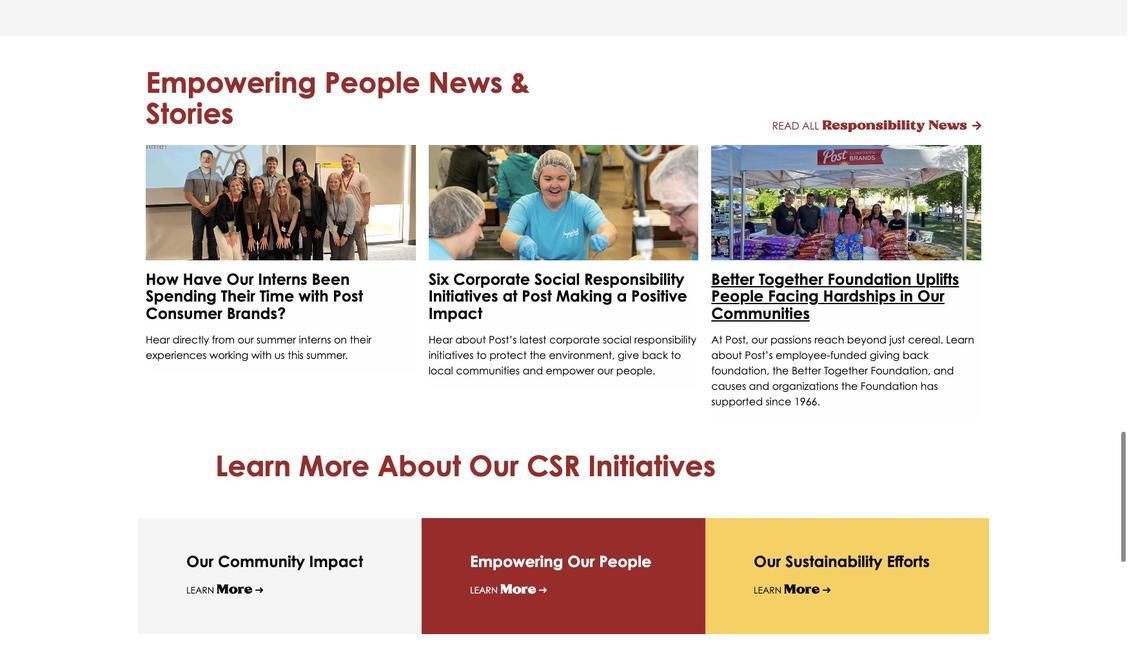 Task type: locate. For each thing, give the bounding box(es) containing it.
making
[[556, 287, 612, 306]]

1 vertical spatial post's
[[745, 349, 773, 362]]

the
[[530, 349, 546, 362], [772, 364, 789, 377], [841, 380, 858, 393]]

with
[[299, 287, 329, 306], [251, 349, 272, 362]]

post's inside at post, our passions reach beyond just cereal. learn about post's employee-funded giving back foundation, the better together foundation, and causes and organizations the foundation has supported since 1966.
[[745, 349, 773, 362]]

learn more for our sustainability efforts
[[754, 582, 820, 596]]

learn more about our csr initiatives
[[215, 449, 716, 483]]

our
[[226, 270, 254, 289], [917, 287, 945, 306], [469, 449, 519, 483], [186, 552, 214, 571], [568, 552, 595, 571], [754, 552, 781, 571]]

efforts
[[887, 552, 930, 571]]

1 horizontal spatial empowering
[[470, 552, 563, 571]]

better
[[711, 270, 754, 289], [792, 364, 821, 377]]

post's
[[489, 333, 517, 346], [745, 349, 773, 362]]

back down responsibility
[[642, 349, 668, 362]]

0 horizontal spatial learn
[[186, 585, 214, 595]]

better up organizations
[[792, 364, 821, 377]]

our
[[238, 333, 254, 346], [751, 333, 768, 346], [597, 364, 613, 377]]

2 horizontal spatial people
[[711, 287, 764, 306]]

impact
[[429, 304, 482, 323], [309, 552, 363, 571]]

more for sustainability
[[784, 582, 820, 596]]

responsibility right all
[[822, 118, 925, 132]]

long arrow right image for community
[[255, 586, 263, 595]]

1 horizontal spatial post
[[522, 287, 552, 306]]

people inside better together foundation uplifts people facing hardships in our communities
[[711, 287, 764, 306]]

post,
[[725, 333, 749, 346]]

0 vertical spatial with
[[299, 287, 329, 306]]

0 horizontal spatial better
[[711, 270, 754, 289]]

communities
[[456, 364, 520, 377]]

1 horizontal spatial back
[[903, 349, 929, 362]]

0 horizontal spatial more
[[217, 582, 253, 596]]

0 vertical spatial learn
[[946, 333, 974, 346]]

been
[[312, 270, 350, 289]]

and down protect
[[523, 364, 543, 377]]

with inside how have our interns been spending their time with post consumer brands?
[[299, 287, 329, 306]]

foundation,
[[711, 364, 770, 377]]

people inside 'empowering people news & stories'
[[324, 65, 420, 99]]

have
[[183, 270, 222, 289]]

1 vertical spatial responsibility
[[584, 270, 684, 289]]

long arrow right image down empowering our people
[[539, 586, 547, 595]]

0 horizontal spatial impact
[[309, 552, 363, 571]]

initiatives inside six corporate social responsibility initiatives at post making a positive impact
[[429, 287, 498, 306]]

learn more for our community impact
[[186, 582, 253, 596]]

2 hear from the left
[[429, 333, 452, 346]]

1 vertical spatial initiatives
[[588, 449, 716, 483]]

0 vertical spatial post's
[[489, 333, 517, 346]]

2 horizontal spatial our
[[751, 333, 768, 346]]

1 horizontal spatial more
[[500, 582, 536, 596]]

0 vertical spatial the
[[530, 349, 546, 362]]

post up on at the bottom of page
[[333, 287, 363, 306]]

us
[[275, 349, 285, 362]]

1 horizontal spatial hear
[[429, 333, 452, 346]]

1 horizontal spatial with
[[299, 287, 329, 306]]

0 horizontal spatial together
[[759, 270, 823, 289]]

1 horizontal spatial better
[[792, 364, 821, 377]]

learn more down community
[[186, 582, 253, 596]]

1 horizontal spatial learn more
[[470, 582, 536, 596]]

a
[[617, 287, 627, 306]]

learn inside at post, our passions reach beyond just cereal. learn about post's employee-funded giving back foundation, the better together foundation, and causes and organizations the foundation has supported since 1966.
[[946, 333, 974, 346]]

hear up "initiatives"
[[429, 333, 452, 346]]

1 horizontal spatial the
[[772, 364, 789, 377]]

empower
[[546, 364, 594, 377]]

2 learn from the left
[[470, 585, 498, 595]]

foundation,
[[871, 364, 931, 377]]

just
[[889, 333, 905, 346]]

together inside better together foundation uplifts people facing hardships in our communities
[[759, 270, 823, 289]]

with inside hear directly from our summer interns on their experiences working with us this summer.
[[251, 349, 272, 362]]

empowering for empowering people news & stories
[[146, 65, 317, 99]]

our sustainability efforts
[[754, 552, 930, 571]]

and
[[523, 364, 543, 377], [934, 364, 954, 377], [749, 380, 769, 393]]

the down latest
[[530, 349, 546, 362]]

3 more from the left
[[784, 582, 820, 596]]

0 vertical spatial together
[[759, 270, 823, 289]]

about
[[378, 449, 461, 483]]

back down cereal.
[[903, 349, 929, 362]]

post right the at at left
[[522, 287, 552, 306]]

empowering inside 'empowering people news & stories'
[[146, 65, 317, 99]]

1 horizontal spatial impact
[[429, 304, 482, 323]]

2 horizontal spatial learn more
[[754, 582, 820, 596]]

how
[[146, 270, 179, 289]]

learn
[[946, 333, 974, 346], [215, 449, 291, 483]]

at post, our passions reach beyond just cereal. learn about post's employee-funded giving back foundation, the better together foundation, and causes and organizations the foundation has supported since 1966.
[[711, 333, 974, 408]]

better up 'communities'
[[711, 270, 754, 289]]

cereal.
[[908, 333, 943, 346]]

0 vertical spatial news
[[428, 65, 503, 99]]

has
[[921, 380, 938, 393]]

post consumer brands better together foundation members volunteering image
[[711, 145, 981, 260]]

1 horizontal spatial our
[[597, 364, 613, 377]]

post's up protect
[[489, 333, 517, 346]]

post
[[333, 287, 363, 306], [522, 287, 552, 306]]

1 horizontal spatial long arrow right image
[[539, 586, 547, 595]]

1 learn more from the left
[[186, 582, 253, 596]]

1 vertical spatial foundation
[[861, 380, 918, 393]]

1 horizontal spatial to
[[671, 349, 681, 362]]

experiences
[[146, 349, 207, 362]]

more for community
[[217, 582, 253, 596]]

0 vertical spatial about
[[455, 333, 486, 346]]

uplifts
[[916, 270, 959, 289]]

news left &
[[428, 65, 503, 99]]

learn more
[[186, 582, 253, 596], [470, 582, 536, 596], [754, 582, 820, 596]]

and up has
[[934, 364, 954, 377]]

1 horizontal spatial learn
[[470, 585, 498, 595]]

read
[[772, 119, 799, 132]]

1 hear from the left
[[146, 333, 170, 346]]

0 horizontal spatial and
[[523, 364, 543, 377]]

how have our interns been spending their time with post consumer brands? link
[[146, 270, 363, 323]]

together up 'communities'
[[759, 270, 823, 289]]

more down community
[[217, 582, 253, 596]]

long arrow right image
[[255, 586, 263, 595], [539, 586, 547, 595]]

1 long arrow right image from the left
[[255, 586, 263, 595]]

to down responsibility
[[671, 349, 681, 362]]

social
[[603, 333, 631, 346]]

positive
[[631, 287, 687, 306]]

learn
[[186, 585, 214, 595], [470, 585, 498, 595], [754, 585, 782, 595]]

0 horizontal spatial with
[[251, 349, 272, 362]]

latest
[[520, 333, 546, 346]]

1 vertical spatial together
[[824, 364, 868, 377]]

our right post,
[[751, 333, 768, 346]]

more left long arrow right icon
[[784, 582, 820, 596]]

2 vertical spatial people
[[599, 552, 651, 571]]

1 vertical spatial news
[[928, 118, 967, 132]]

3 learn more from the left
[[754, 582, 820, 596]]

hear for six corporate social responsibility initiatives at post making a positive impact
[[429, 333, 452, 346]]

with left us
[[251, 349, 272, 362]]

2 learn more from the left
[[470, 582, 536, 596]]

0 horizontal spatial post's
[[489, 333, 517, 346]]

news left arrow right icon
[[928, 118, 967, 132]]

environment,
[[549, 349, 615, 362]]

foundation up beyond
[[828, 270, 911, 289]]

to up communities
[[476, 349, 487, 362]]

at
[[503, 287, 517, 306]]

together
[[759, 270, 823, 289], [824, 364, 868, 377]]

a woman in a post shirt and hairnet scoops material into a container. image
[[429, 145, 698, 260]]

2 horizontal spatial learn
[[754, 585, 782, 595]]

0 horizontal spatial post
[[333, 287, 363, 306]]

empowering
[[146, 65, 317, 99], [470, 552, 563, 571]]

1 horizontal spatial and
[[749, 380, 769, 393]]

1 horizontal spatial learn
[[946, 333, 974, 346]]

2 more from the left
[[500, 582, 536, 596]]

post's inside hear about post's latest corporate social responsibility initiatives to protect the environment, give back to local communities and empower our people.
[[489, 333, 517, 346]]

responsibility up social
[[584, 270, 684, 289]]

responsibility inside six corporate social responsibility initiatives at post making a positive impact
[[584, 270, 684, 289]]

0 horizontal spatial hear
[[146, 333, 170, 346]]

1 horizontal spatial together
[[824, 364, 868, 377]]

0 horizontal spatial our
[[238, 333, 254, 346]]

0 horizontal spatial people
[[324, 65, 420, 99]]

with right time
[[299, 287, 329, 306]]

1 vertical spatial about
[[711, 349, 742, 362]]

funded
[[830, 349, 867, 362]]

1 horizontal spatial people
[[599, 552, 651, 571]]

1 vertical spatial people
[[711, 287, 764, 306]]

brands?
[[227, 304, 286, 323]]

more
[[299, 449, 370, 483]]

news
[[428, 65, 503, 99], [928, 118, 967, 132]]

since
[[766, 395, 791, 408]]

hardships
[[823, 287, 896, 306]]

our inside how have our interns been spending their time with post consumer brands?
[[226, 270, 254, 289]]

post's up foundation,
[[745, 349, 773, 362]]

1 vertical spatial empowering
[[470, 552, 563, 571]]

foundation
[[828, 270, 911, 289], [861, 380, 918, 393]]

0 horizontal spatial the
[[530, 349, 546, 362]]

0 vertical spatial people
[[324, 65, 420, 99]]

1 horizontal spatial about
[[711, 349, 742, 362]]

0 vertical spatial better
[[711, 270, 754, 289]]

more down empowering our people
[[500, 582, 536, 596]]

better together foundation uplifts people facing hardships in our communities
[[711, 270, 959, 323]]

our community impact
[[186, 552, 363, 571]]

1 learn from the left
[[186, 585, 214, 595]]

post inside how have our interns been spending their time with post consumer brands?
[[333, 287, 363, 306]]

0 horizontal spatial responsibility
[[584, 270, 684, 289]]

0 horizontal spatial news
[[428, 65, 503, 99]]

the down employee-
[[772, 364, 789, 377]]

consumer
[[146, 304, 222, 323]]

about up "initiatives"
[[455, 333, 486, 346]]

our down environment,
[[597, 364, 613, 377]]

our inside at post, our passions reach beyond just cereal. learn about post's employee-funded giving back foundation, the better together foundation, and causes and organizations the foundation has supported since 1966.
[[751, 333, 768, 346]]

learn more left long arrow right icon
[[754, 582, 820, 596]]

2 back from the left
[[903, 349, 929, 362]]

hear inside hear directly from our summer interns on their experiences working with us this summer.
[[146, 333, 170, 346]]

2 post from the left
[[522, 287, 552, 306]]

0 vertical spatial foundation
[[828, 270, 911, 289]]

0 horizontal spatial empowering
[[146, 65, 317, 99]]

0 horizontal spatial to
[[476, 349, 487, 362]]

protect
[[490, 349, 527, 362]]

long arrow right image down community
[[255, 586, 263, 595]]

to
[[476, 349, 487, 362], [671, 349, 681, 362]]

more
[[217, 582, 253, 596], [500, 582, 536, 596], [784, 582, 820, 596]]

1 back from the left
[[642, 349, 668, 362]]

foundation down the foundation,
[[861, 380, 918, 393]]

arrow right image
[[972, 121, 981, 131]]

0 horizontal spatial learn more
[[186, 582, 253, 596]]

0 vertical spatial empowering
[[146, 65, 317, 99]]

corporate
[[453, 270, 530, 289]]

1 vertical spatial learn
[[215, 449, 291, 483]]

summer
[[257, 333, 296, 346]]

2 horizontal spatial more
[[784, 582, 820, 596]]

3 learn from the left
[[754, 585, 782, 595]]

0 horizontal spatial initiatives
[[429, 287, 498, 306]]

0 horizontal spatial about
[[455, 333, 486, 346]]

1 post from the left
[[333, 287, 363, 306]]

passions
[[770, 333, 812, 346]]

1 horizontal spatial news
[[928, 118, 967, 132]]

and down foundation,
[[749, 380, 769, 393]]

0 vertical spatial impact
[[429, 304, 482, 323]]

about inside hear about post's latest corporate social responsibility initiatives to protect the environment, give back to local communities and empower our people.
[[455, 333, 486, 346]]

0 vertical spatial responsibility
[[822, 118, 925, 132]]

1 horizontal spatial post's
[[745, 349, 773, 362]]

1 vertical spatial impact
[[309, 552, 363, 571]]

2 long arrow right image from the left
[[539, 586, 547, 595]]

about
[[455, 333, 486, 346], [711, 349, 742, 362]]

news inside 'empowering people news & stories'
[[428, 65, 503, 99]]

our right from
[[238, 333, 254, 346]]

back
[[642, 349, 668, 362], [903, 349, 929, 362]]

empowering our people
[[470, 552, 651, 571]]

2 horizontal spatial the
[[841, 380, 858, 393]]

initiatives
[[429, 287, 498, 306], [588, 449, 716, 483]]

0 horizontal spatial back
[[642, 349, 668, 362]]

2 to from the left
[[671, 349, 681, 362]]

people
[[324, 65, 420, 99], [711, 287, 764, 306], [599, 552, 651, 571]]

together down funded
[[824, 364, 868, 377]]

give
[[618, 349, 639, 362]]

0 vertical spatial initiatives
[[429, 287, 498, 306]]

1 vertical spatial with
[[251, 349, 272, 362]]

learn more for empowering our people
[[470, 582, 536, 596]]

communities
[[711, 304, 810, 323]]

better inside at post, our passions reach beyond just cereal. learn about post's employee-funded giving back foundation, the better together foundation, and causes and organizations the foundation has supported since 1966.
[[792, 364, 821, 377]]

causes
[[711, 380, 746, 393]]

together inside at post, our passions reach beyond just cereal. learn about post's employee-funded giving back foundation, the better together foundation, and causes and organizations the foundation has supported since 1966.
[[824, 364, 868, 377]]

0 horizontal spatial long arrow right image
[[255, 586, 263, 595]]

about down at
[[711, 349, 742, 362]]

1 horizontal spatial initiatives
[[588, 449, 716, 483]]

1 more from the left
[[217, 582, 253, 596]]

the down funded
[[841, 380, 858, 393]]

responsibility
[[634, 333, 696, 346]]

learn more down empowering our people
[[470, 582, 536, 596]]

hear up experiences
[[146, 333, 170, 346]]

1 vertical spatial better
[[792, 364, 821, 377]]

empowering for empowering our people
[[470, 552, 563, 571]]

hear inside hear about post's latest corporate social responsibility initiatives to protect the environment, give back to local communities and empower our people.
[[429, 333, 452, 346]]



Task type: describe. For each thing, give the bounding box(es) containing it.
social
[[534, 270, 580, 289]]

time
[[260, 287, 294, 306]]

facing
[[768, 287, 819, 306]]

back inside at post, our passions reach beyond just cereal. learn about post's employee-funded giving back foundation, the better together foundation, and causes and organizations the foundation has supported since 1966.
[[903, 349, 929, 362]]

in
[[900, 287, 913, 306]]

learn for empowering our people
[[470, 585, 498, 595]]

organizations
[[772, 380, 838, 393]]

interns
[[299, 333, 331, 346]]

how have our interns been spending their time with post consumer brands?
[[146, 270, 363, 323]]

long arrow right image for our
[[539, 586, 547, 595]]

0 horizontal spatial learn
[[215, 449, 291, 483]]

from
[[212, 333, 235, 346]]

better together foundation uplifts people facing hardships in our communities link
[[711, 270, 959, 323]]

initiatives
[[429, 349, 474, 362]]

their
[[221, 287, 255, 306]]

employee-
[[776, 349, 830, 362]]

our inside hear about post's latest corporate social responsibility initiatives to protect the environment, give back to local communities and empower our people.
[[597, 364, 613, 377]]

2 vertical spatial the
[[841, 380, 858, 393]]

all
[[802, 119, 819, 132]]

at
[[711, 333, 722, 346]]

sustainability
[[785, 552, 882, 571]]

more for our
[[500, 582, 536, 596]]

our inside better together foundation uplifts people facing hardships in our communities
[[917, 287, 945, 306]]

six
[[429, 270, 449, 289]]

six corporate social responsibility initiatives at post making a positive impact link
[[429, 270, 687, 323]]

csr
[[527, 449, 580, 483]]

six corporate social responsibility initiatives at post making a positive impact
[[429, 270, 687, 323]]

directly
[[172, 333, 209, 346]]

about inside at post, our passions reach beyond just cereal. learn about post's employee-funded giving back foundation, the better together foundation, and causes and organizations the foundation has supported since 1966.
[[711, 349, 742, 362]]

stories
[[146, 96, 234, 130]]

spending
[[146, 287, 217, 306]]

working
[[210, 349, 248, 362]]

a group of interns pose for a photo. image
[[146, 145, 416, 260]]

hear about post's latest corporate social responsibility initiatives to protect the environment, give back to local communities and empower our people.
[[429, 333, 696, 377]]

empowering people news & stories
[[146, 65, 530, 130]]

foundation inside at post, our passions reach beyond just cereal. learn about post's employee-funded giving back foundation, the better together foundation, and causes and organizations the foundation has supported since 1966.
[[861, 380, 918, 393]]

1966.
[[794, 395, 820, 408]]

and inside hear about post's latest corporate social responsibility initiatives to protect the environment, give back to local communities and empower our people.
[[523, 364, 543, 377]]

beyond
[[847, 333, 887, 346]]

their
[[350, 333, 371, 346]]

local
[[429, 364, 453, 377]]

hear directly from our summer interns on their experiences working with us this summer.
[[146, 333, 371, 362]]

back inside hear about post's latest corporate social responsibility initiatives to protect the environment, give back to local communities and empower our people.
[[642, 349, 668, 362]]

1 horizontal spatial responsibility
[[822, 118, 925, 132]]

reach
[[814, 333, 844, 346]]

people.
[[616, 364, 655, 377]]

this
[[288, 349, 304, 362]]

giving
[[870, 349, 900, 362]]

read all responsibility news
[[772, 118, 967, 132]]

learn for our community impact
[[186, 585, 214, 595]]

better inside better together foundation uplifts people facing hardships in our communities
[[711, 270, 754, 289]]

impact inside six corporate social responsibility initiatives at post making a positive impact
[[429, 304, 482, 323]]

our inside hear directly from our summer interns on their experiences working with us this summer.
[[238, 333, 254, 346]]

summer.
[[306, 349, 348, 362]]

2 horizontal spatial and
[[934, 364, 954, 377]]

community
[[218, 552, 305, 571]]

learn for our sustainability efforts
[[754, 585, 782, 595]]

1 to from the left
[[476, 349, 487, 362]]

post inside six corporate social responsibility initiatives at post making a positive impact
[[522, 287, 552, 306]]

1 vertical spatial the
[[772, 364, 789, 377]]

on
[[334, 333, 347, 346]]

corporate
[[549, 333, 600, 346]]

long arrow right image
[[823, 586, 831, 595]]

interns
[[258, 270, 307, 289]]

the inside hear about post's latest corporate social responsibility initiatives to protect the environment, give back to local communities and empower our people.
[[530, 349, 546, 362]]

&
[[511, 65, 530, 99]]

hear for how have our interns been spending their time with post consumer brands?
[[146, 333, 170, 346]]

supported
[[711, 395, 763, 408]]

foundation inside better together foundation uplifts people facing hardships in our communities
[[828, 270, 911, 289]]



Task type: vqa. For each thing, say whether or not it's contained in the screenshot.
our within the the at post, our passions reach beyond just cereal. learn about post's employee-funded giving back foundation, the better together foundation, and causes and organizations the foundation has supported since 1966.
yes



